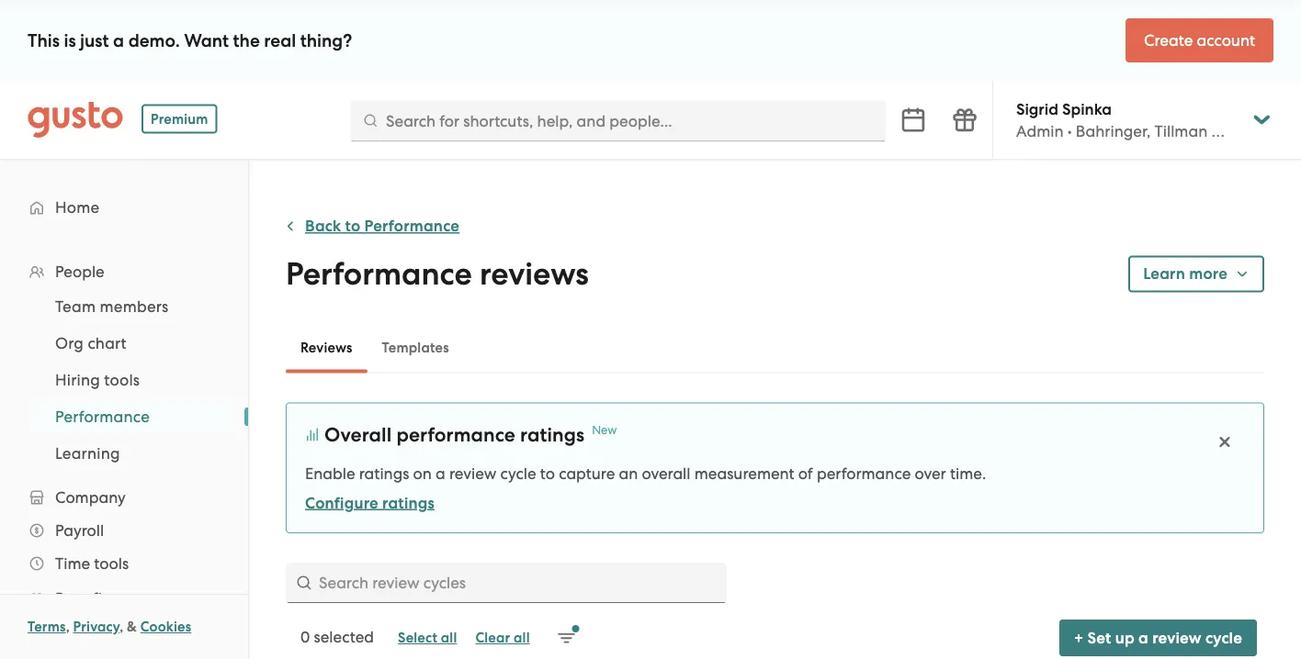Task type: describe. For each thing, give the bounding box(es) containing it.
clear all
[[476, 631, 530, 647]]

configure
[[305, 494, 379, 513]]

sigrid
[[1017, 100, 1059, 118]]

time
[[55, 555, 90, 574]]

bahringer,
[[1076, 122, 1151, 140]]

over
[[915, 465, 947, 483]]

time tools
[[55, 555, 129, 574]]

new notifications image
[[558, 626, 580, 648]]

want
[[184, 30, 229, 51]]

0 vertical spatial performance
[[365, 217, 460, 236]]

learning link
[[33, 438, 230, 471]]

to inside reviews panel tab panel
[[540, 465, 555, 483]]

cookies button
[[140, 617, 191, 639]]

all for clear all
[[514, 631, 530, 647]]

learn more button
[[1129, 256, 1265, 293]]

cycle for on
[[501, 465, 536, 483]]

team members
[[55, 298, 169, 316]]

cycle for up
[[1206, 629, 1243, 648]]

on
[[413, 465, 432, 483]]

list containing home
[[0, 189, 248, 660]]

home
[[55, 199, 100, 217]]

clear all button
[[466, 624, 539, 654]]

sigrid spinka admin • bahringer, tillman and oga
[[1017, 100, 1277, 140]]

0 horizontal spatial performance
[[397, 424, 516, 447]]

tillman
[[1155, 122, 1208, 140]]

just
[[80, 30, 109, 51]]

+ set up a review cycle
[[1074, 629, 1243, 648]]

performance for performance
[[55, 408, 150, 427]]

overall
[[324, 424, 392, 447]]

hiring
[[55, 371, 100, 390]]

an
[[619, 465, 638, 483]]

performance for performance reviews
[[286, 256, 472, 293]]

thing?
[[300, 30, 352, 51]]

a for just
[[113, 30, 124, 51]]

team members link
[[33, 290, 230, 324]]

0 vertical spatial to
[[345, 217, 361, 236]]

reviews button
[[286, 326, 367, 370]]

org
[[55, 335, 84, 353]]

•
[[1068, 122, 1072, 140]]

performance reviews
[[286, 256, 589, 293]]

templates
[[382, 340, 449, 356]]

overall performance ratings new
[[324, 424, 617, 447]]

hiring tools link
[[33, 364, 230, 397]]

a for up
[[1139, 629, 1149, 648]]

oga
[[1245, 122, 1277, 140]]

reviews
[[301, 340, 353, 356]]

select all button
[[389, 624, 466, 654]]

terms
[[28, 620, 66, 636]]

list containing team members
[[0, 289, 248, 472]]

create account link
[[1126, 18, 1274, 63]]

templates button
[[367, 326, 464, 370]]

global-search element
[[350, 100, 886, 142]]

review for on
[[449, 465, 497, 483]]

premium
[[151, 111, 208, 127]]

people button
[[18, 256, 230, 289]]

clear
[[476, 631, 510, 647]]

all for select all
[[441, 631, 457, 647]]

enable
[[305, 465, 355, 483]]

is
[[64, 30, 76, 51]]

select all
[[398, 631, 457, 647]]

overall
[[642, 465, 691, 483]]

chart
[[88, 335, 127, 353]]

+
[[1074, 629, 1084, 648]]

selected
[[314, 629, 374, 647]]

learning
[[55, 445, 120, 463]]

of
[[799, 465, 813, 483]]

performance link
[[33, 401, 230, 434]]

terms , privacy , & cookies
[[28, 620, 191, 636]]

cookies
[[140, 620, 191, 636]]



Task type: locate. For each thing, give the bounding box(es) containing it.
more
[[1190, 265, 1228, 284]]

up
[[1116, 629, 1135, 648]]

list
[[0, 189, 248, 660], [0, 289, 248, 472]]

2 horizontal spatial a
[[1139, 629, 1149, 648]]

performance up performance reviews on the left
[[365, 217, 460, 236]]

create account
[[1145, 31, 1256, 50]]

payroll button
[[18, 515, 230, 548]]

the
[[233, 30, 260, 51]]

payroll
[[55, 522, 104, 541]]

time tools button
[[18, 548, 230, 581]]

org chart link
[[33, 327, 230, 360]]

team
[[55, 298, 96, 316]]

1 horizontal spatial to
[[540, 465, 555, 483]]

1 horizontal spatial performance
[[817, 465, 911, 483]]

tools down payroll 'dropdown button'
[[94, 555, 129, 574]]

0 vertical spatial a
[[113, 30, 124, 51]]

this
[[28, 30, 60, 51]]

all inside button
[[514, 631, 530, 647]]

review inside button
[[1153, 629, 1202, 648]]

time.
[[950, 465, 987, 483]]

,
[[66, 620, 70, 636], [120, 620, 123, 636]]

tools down 'org chart' link
[[104, 371, 140, 390]]

all right "clear"
[[514, 631, 530, 647]]

performance down hiring tools
[[55, 408, 150, 427]]

1 , from the left
[[66, 620, 70, 636]]

a right the just
[[113, 30, 124, 51]]

capture
[[559, 465, 615, 483]]

2 list from the top
[[0, 289, 248, 472]]

all right select
[[441, 631, 457, 647]]

cycle inside button
[[1206, 629, 1243, 648]]

performance
[[397, 424, 516, 447], [817, 465, 911, 483]]

2 all from the left
[[514, 631, 530, 647]]

1 vertical spatial to
[[540, 465, 555, 483]]

terms link
[[28, 620, 66, 636]]

reviews and templates tab list
[[286, 322, 1265, 374]]

performance
[[365, 217, 460, 236], [286, 256, 472, 293], [55, 408, 150, 427]]

2 vertical spatial ratings
[[382, 494, 435, 513]]

review right up
[[1153, 629, 1202, 648]]

Search for shortcuts, help, and people... field
[[386, 110, 872, 132]]

ratings inside button
[[382, 494, 435, 513]]

1 horizontal spatial all
[[514, 631, 530, 647]]

reviews panel tab panel
[[286, 403, 1265, 660]]

2 vertical spatial a
[[1139, 629, 1149, 648]]

a inside '+ set up a review cycle' button
[[1139, 629, 1149, 648]]

members
[[100, 298, 169, 316]]

1 horizontal spatial cycle
[[1206, 629, 1243, 648]]

enable ratings on a review cycle to capture an overall measurement of performance over time.
[[305, 465, 987, 483]]

0 horizontal spatial cycle
[[501, 465, 536, 483]]

0 vertical spatial ratings
[[520, 424, 585, 447]]

spinka
[[1063, 100, 1112, 118]]

benefits
[[55, 590, 115, 609]]

2 vertical spatial performance
[[55, 408, 150, 427]]

1 vertical spatial performance
[[286, 256, 472, 293]]

1 horizontal spatial a
[[436, 465, 446, 483]]

real
[[264, 30, 296, 51]]

benefits link
[[18, 583, 230, 616]]

a
[[113, 30, 124, 51], [436, 465, 446, 483], [1139, 629, 1149, 648]]

1 vertical spatial cycle
[[1206, 629, 1243, 648]]

0 selected status
[[301, 629, 374, 647]]

1 vertical spatial review
[[1153, 629, 1202, 648]]

create
[[1145, 31, 1193, 50]]

0 horizontal spatial all
[[441, 631, 457, 647]]

privacy link
[[73, 620, 120, 636]]

1 vertical spatial a
[[436, 465, 446, 483]]

learn
[[1144, 265, 1186, 284]]

back to performance
[[305, 217, 460, 236]]

review down "overall performance ratings new"
[[449, 465, 497, 483]]

0 vertical spatial review
[[449, 465, 497, 483]]

configure ratings button
[[305, 493, 435, 515]]

set
[[1088, 629, 1112, 648]]

a right up
[[1139, 629, 1149, 648]]

all
[[441, 631, 457, 647], [514, 631, 530, 647]]

2 , from the left
[[120, 620, 123, 636]]

1 horizontal spatial ,
[[120, 620, 123, 636]]

0 horizontal spatial review
[[449, 465, 497, 483]]

ratings up the 'capture'
[[520, 424, 585, 447]]

1 list from the top
[[0, 189, 248, 660]]

1 all from the left
[[441, 631, 457, 647]]

company
[[55, 489, 126, 507]]

this is just a demo. want the real thing?
[[28, 30, 352, 51]]

tools
[[104, 371, 140, 390], [94, 555, 129, 574]]

tools for hiring tools
[[104, 371, 140, 390]]

0
[[301, 629, 310, 647]]

ratings up configure ratings
[[359, 465, 409, 483]]

Search review cycles field
[[286, 563, 727, 604]]

all inside button
[[441, 631, 457, 647]]

ratings for enable
[[359, 465, 409, 483]]

hiring tools
[[55, 371, 140, 390]]

select
[[398, 631, 438, 647]]

a right on
[[436, 465, 446, 483]]

, left privacy
[[66, 620, 70, 636]]

back
[[305, 217, 341, 236]]

0 vertical spatial performance
[[397, 424, 516, 447]]

measurement
[[695, 465, 795, 483]]

reviews
[[480, 256, 589, 293]]

performance inside performance link
[[55, 408, 150, 427]]

&
[[127, 620, 137, 636]]

org chart
[[55, 335, 127, 353]]

performance up on
[[397, 424, 516, 447]]

1 vertical spatial performance
[[817, 465, 911, 483]]

0 vertical spatial cycle
[[501, 465, 536, 483]]

review for up
[[1153, 629, 1202, 648]]

and
[[1212, 122, 1241, 140]]

to left the 'capture'
[[540, 465, 555, 483]]

account
[[1197, 31, 1256, 50]]

ratings for configure
[[382, 494, 435, 513]]

demo.
[[128, 30, 180, 51]]

to right back
[[345, 217, 361, 236]]

0 horizontal spatial ,
[[66, 620, 70, 636]]

0 vertical spatial tools
[[104, 371, 140, 390]]

1 vertical spatial ratings
[[359, 465, 409, 483]]

premium button
[[142, 104, 217, 134]]

company button
[[18, 482, 230, 515]]

new
[[592, 424, 617, 438]]

0 horizontal spatial to
[[345, 217, 361, 236]]

1 horizontal spatial review
[[1153, 629, 1202, 648]]

admin
[[1017, 122, 1064, 140]]

tools for time tools
[[94, 555, 129, 574]]

people
[[55, 263, 105, 281]]

performance down the back to performance
[[286, 256, 472, 293]]

home link
[[18, 191, 230, 224]]

ratings down on
[[382, 494, 435, 513]]

a for on
[[436, 465, 446, 483]]

0 selected
[[301, 629, 374, 647]]

configure ratings
[[305, 494, 435, 513]]

+ set up a review cycle button
[[1060, 620, 1257, 657]]

home image
[[28, 102, 123, 138]]

tools inside dropdown button
[[94, 555, 129, 574]]

1 vertical spatial tools
[[94, 555, 129, 574]]

learn more
[[1144, 265, 1228, 284]]

, left &
[[120, 620, 123, 636]]

0 horizontal spatial a
[[113, 30, 124, 51]]

performance right of
[[817, 465, 911, 483]]

ratings
[[520, 424, 585, 447], [359, 465, 409, 483], [382, 494, 435, 513]]

review
[[449, 465, 497, 483], [1153, 629, 1202, 648]]

privacy
[[73, 620, 120, 636]]



Task type: vqa. For each thing, say whether or not it's contained in the screenshot.
District Of Columbia
no



